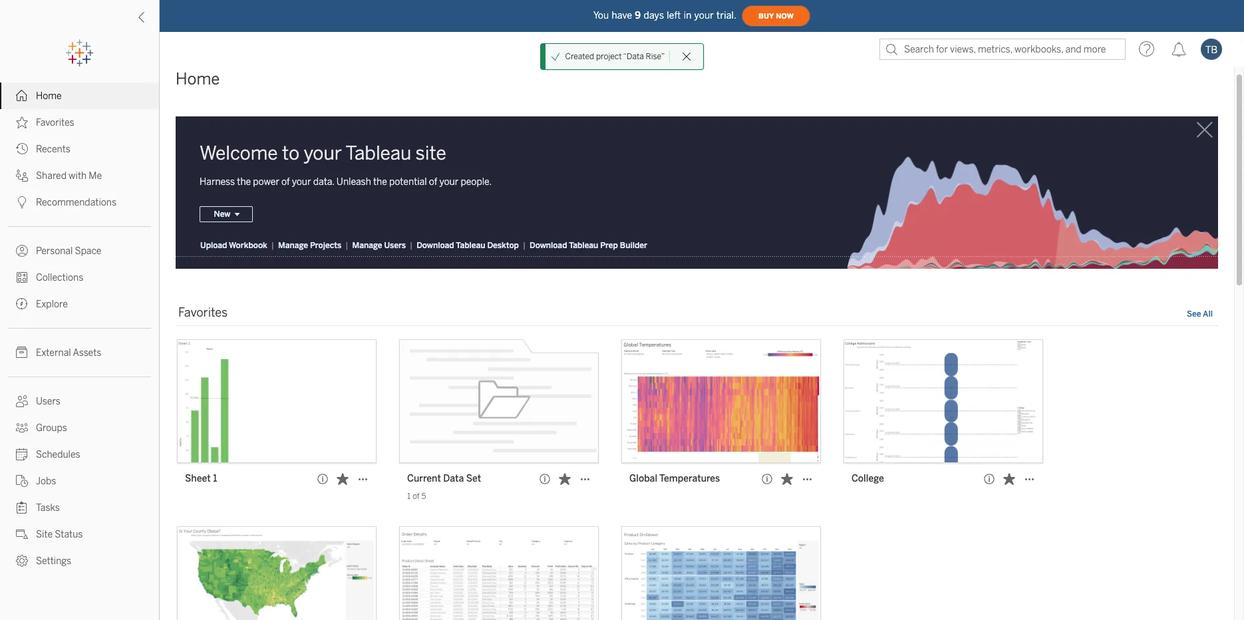 Task type: vqa. For each thing, say whether or not it's contained in the screenshot.
RECENTS
yes



Task type: describe. For each thing, give the bounding box(es) containing it.
1 horizontal spatial 1
[[407, 492, 411, 501]]

your right 'in'
[[695, 10, 714, 21]]

by text only_f5he34f image for shared with me
[[16, 170, 28, 182]]

global temperatures
[[630, 473, 720, 485]]

power
[[253, 177, 280, 188]]

global
[[630, 473, 658, 485]]

by text only_f5he34f image for explore
[[16, 298, 28, 310]]

your left data.
[[292, 177, 311, 188]]

by text only_f5he34f image for home
[[16, 90, 28, 102]]

assets
[[73, 347, 101, 359]]

by text only_f5he34f image for schedules
[[16, 449, 28, 461]]

1 horizontal spatial home
[[176, 69, 220, 89]]

by text only_f5he34f image for site status
[[16, 528, 28, 540]]

created
[[565, 52, 595, 61]]

by text only_f5he34f image for favorites
[[16, 116, 28, 128]]

2 horizontal spatial tableau
[[569, 241, 599, 251]]

2 download from the left
[[530, 241, 567, 251]]

recents link
[[0, 136, 159, 162]]

2 horizontal spatial of
[[429, 177, 438, 188]]

collections link
[[0, 264, 159, 291]]

see all
[[1187, 310, 1213, 319]]

buy now
[[759, 12, 794, 20]]

current
[[407, 473, 441, 485]]

download tableau desktop link
[[416, 241, 520, 251]]

by text only_f5he34f image for jobs
[[16, 475, 28, 487]]

manage projects link
[[278, 241, 342, 251]]

by text only_f5he34f image for collections
[[16, 272, 28, 284]]

favorites link
[[0, 109, 159, 136]]

by text only_f5he34f image for settings
[[16, 555, 28, 567]]

home link
[[0, 83, 159, 109]]

with
[[69, 170, 87, 182]]

4 | from the left
[[523, 241, 526, 251]]

recommendations
[[36, 197, 117, 208]]

site
[[416, 142, 446, 164]]

1 | from the left
[[271, 241, 274, 251]]

harness
[[200, 177, 235, 188]]

site
[[36, 529, 53, 540]]

explore
[[36, 299, 68, 310]]

shared with me link
[[0, 162, 159, 189]]

groups
[[36, 423, 67, 434]]

shared with me
[[36, 170, 102, 182]]

Search for views, metrics, workbooks, and more text field
[[880, 39, 1126, 60]]

all
[[1203, 310, 1213, 319]]

1 the from the left
[[237, 177, 251, 188]]

days
[[644, 10, 664, 21]]

users inside "link"
[[36, 396, 60, 407]]

users link
[[0, 388, 159, 415]]

0 horizontal spatial of
[[282, 177, 290, 188]]

by text only_f5he34f image for external assets
[[16, 347, 28, 359]]

site status
[[36, 529, 83, 540]]

sheet
[[185, 473, 211, 485]]

buy
[[759, 12, 774, 20]]

main navigation. press the up and down arrow keys to access links. element
[[0, 83, 159, 574]]

personal
[[36, 246, 73, 257]]

tasks
[[36, 503, 60, 514]]

have
[[612, 10, 632, 21]]

upload
[[200, 241, 227, 251]]

project
[[596, 52, 622, 61]]

by text only_f5he34f image for personal space
[[16, 245, 28, 257]]

1 download from the left
[[417, 241, 454, 251]]

collections
[[36, 272, 83, 284]]

home inside home link
[[36, 91, 62, 102]]

you have 9 days left in your trial.
[[594, 10, 737, 21]]

your up data.
[[304, 142, 342, 164]]

rise"
[[646, 52, 665, 61]]

1 horizontal spatial of
[[413, 492, 420, 501]]

groups link
[[0, 415, 159, 441]]

2 manage from the left
[[352, 241, 382, 251]]

3 | from the left
[[410, 241, 413, 251]]

people.
[[461, 177, 492, 188]]

prep
[[601, 241, 618, 251]]

0 horizontal spatial 1
[[213, 473, 217, 485]]



Task type: locate. For each thing, give the bounding box(es) containing it.
1
[[213, 473, 217, 485], [407, 492, 411, 501]]

sheet 1
[[185, 473, 217, 485]]

by text only_f5he34f image up 'favorites' link
[[16, 90, 28, 102]]

1 vertical spatial 1
[[407, 492, 411, 501]]

left
[[667, 10, 681, 21]]

recents
[[36, 144, 70, 155]]

by text only_f5he34f image inside shared with me link
[[16, 170, 28, 182]]

of
[[282, 177, 290, 188], [429, 177, 438, 188], [413, 492, 420, 501]]

settings link
[[0, 548, 159, 574]]

4 by text only_f5he34f image from the top
[[16, 196, 28, 208]]

| right projects
[[346, 241, 348, 251]]

9
[[635, 10, 641, 21]]

by text only_f5he34f image for groups
[[16, 422, 28, 434]]

by text only_f5he34f image left site
[[16, 528, 28, 540]]

home
[[176, 69, 220, 89], [36, 91, 62, 102]]

1 horizontal spatial manage
[[352, 241, 382, 251]]

by text only_f5he34f image inside home link
[[16, 90, 28, 102]]

by text only_f5he34f image
[[16, 116, 28, 128], [16, 272, 28, 284], [16, 422, 28, 434], [16, 502, 28, 514]]

by text only_f5he34f image left personal
[[16, 245, 28, 257]]

manage
[[278, 241, 308, 251], [352, 241, 382, 251]]

by text only_f5he34f image inside collections link
[[16, 272, 28, 284]]

by text only_f5he34f image inside the recents link
[[16, 143, 28, 155]]

space
[[75, 246, 101, 257]]

welcome
[[200, 142, 278, 164]]

0 horizontal spatial tableau
[[346, 142, 411, 164]]

the left the power
[[237, 177, 251, 188]]

now
[[776, 12, 794, 20]]

favorites inside main navigation. press the up and down arrow keys to access links. element
[[36, 117, 74, 128]]

download right "manage users" link
[[417, 241, 454, 251]]

11 by text only_f5he34f image from the top
[[16, 528, 28, 540]]

by text only_f5he34f image inside explore link
[[16, 298, 28, 310]]

1 horizontal spatial tableau
[[456, 241, 486, 251]]

set
[[466, 473, 481, 485]]

trial.
[[717, 10, 737, 21]]

by text only_f5he34f image left tasks
[[16, 502, 28, 514]]

0 horizontal spatial download
[[417, 241, 454, 251]]

success image
[[551, 52, 560, 61]]

1 left "5"
[[407, 492, 411, 501]]

of left "5"
[[413, 492, 420, 501]]

3 by text only_f5he34f image from the top
[[16, 422, 28, 434]]

| right workbook
[[271, 241, 274, 251]]

by text only_f5he34f image inside groups link
[[16, 422, 28, 434]]

manage left projects
[[278, 241, 308, 251]]

see all link
[[1187, 308, 1213, 322]]

download
[[417, 241, 454, 251], [530, 241, 567, 251]]

by text only_f5he34f image
[[16, 90, 28, 102], [16, 143, 28, 155], [16, 170, 28, 182], [16, 196, 28, 208], [16, 245, 28, 257], [16, 298, 28, 310], [16, 347, 28, 359], [16, 395, 28, 407], [16, 449, 28, 461], [16, 475, 28, 487], [16, 528, 28, 540], [16, 555, 28, 567]]

0 vertical spatial 1
[[213, 473, 217, 485]]

explore link
[[0, 291, 159, 317]]

by text only_f5he34f image inside tasks link
[[16, 502, 28, 514]]

1 vertical spatial favorites
[[178, 306, 228, 320]]

site status link
[[0, 521, 159, 548]]

data
[[443, 473, 464, 485]]

2 by text only_f5he34f image from the top
[[16, 272, 28, 284]]

see
[[1187, 310, 1202, 319]]

| right 'desktop'
[[523, 241, 526, 251]]

you
[[594, 10, 609, 21]]

favorites
[[36, 117, 74, 128], [178, 306, 228, 320]]

download tableau prep builder link
[[529, 241, 648, 251]]

0 vertical spatial favorites
[[36, 117, 74, 128]]

|
[[271, 241, 274, 251], [346, 241, 348, 251], [410, 241, 413, 251], [523, 241, 526, 251]]

0 vertical spatial home
[[176, 69, 220, 89]]

download right 'desktop'
[[530, 241, 567, 251]]

tasks link
[[0, 495, 159, 521]]

by text only_f5he34f image up groups link
[[16, 395, 28, 407]]

5 by text only_f5he34f image from the top
[[16, 245, 28, 257]]

1 vertical spatial home
[[36, 91, 62, 102]]

the
[[237, 177, 251, 188], [373, 177, 387, 188]]

me
[[89, 170, 102, 182]]

by text only_f5he34f image inside 'users' "link"
[[16, 395, 28, 407]]

by text only_f5he34f image left explore
[[16, 298, 28, 310]]

8 by text only_f5he34f image from the top
[[16, 395, 28, 407]]

by text only_f5he34f image inside 'recommendations' link
[[16, 196, 28, 208]]

unleash
[[337, 177, 371, 188]]

projects
[[310, 241, 342, 251]]

external assets
[[36, 347, 101, 359]]

by text only_f5he34f image inside personal space 'link'
[[16, 245, 28, 257]]

1 horizontal spatial download
[[530, 241, 567, 251]]

manage users link
[[352, 241, 407, 251]]

users up groups
[[36, 396, 60, 407]]

0 horizontal spatial manage
[[278, 241, 308, 251]]

by text only_f5he34f image left recommendations
[[16, 196, 28, 208]]

shared
[[36, 170, 67, 182]]

of right the power
[[282, 177, 290, 188]]

by text only_f5he34f image for recommendations
[[16, 196, 28, 208]]

0 horizontal spatial favorites
[[36, 117, 74, 128]]

by text only_f5he34f image inside site status link
[[16, 528, 28, 540]]

by text only_f5he34f image for tasks
[[16, 502, 28, 514]]

0 horizontal spatial home
[[36, 91, 62, 102]]

by text only_f5he34f image left recents
[[16, 143, 28, 155]]

by text only_f5he34f image for users
[[16, 395, 28, 407]]

navigation panel element
[[0, 40, 159, 574]]

schedules
[[36, 449, 80, 461]]

status
[[55, 529, 83, 540]]

users
[[384, 241, 406, 251], [36, 396, 60, 407]]

manage right projects
[[352, 241, 382, 251]]

2 the from the left
[[373, 177, 387, 188]]

tableau left prep
[[569, 241, 599, 251]]

by text only_f5he34f image left schedules
[[16, 449, 28, 461]]

7 by text only_f5he34f image from the top
[[16, 347, 28, 359]]

1 right sheet on the left of the page
[[213, 473, 217, 485]]

by text only_f5he34f image inside settings link
[[16, 555, 28, 567]]

tableau up unleash at the left top of page
[[346, 142, 411, 164]]

1 of 5
[[407, 492, 426, 501]]

builder
[[620, 241, 648, 251]]

10 by text only_f5he34f image from the top
[[16, 475, 28, 487]]

college
[[852, 473, 884, 485]]

the right unleash at the left top of page
[[373, 177, 387, 188]]

users down potential
[[384, 241, 406, 251]]

1 horizontal spatial the
[[373, 177, 387, 188]]

by text only_f5he34f image left settings
[[16, 555, 28, 567]]

in
[[684, 10, 692, 21]]

jobs
[[36, 476, 56, 487]]

tableau left 'desktop'
[[456, 241, 486, 251]]

0 horizontal spatial the
[[237, 177, 251, 188]]

upload workbook button
[[200, 241, 268, 251]]

settings
[[36, 556, 71, 567]]

5
[[422, 492, 426, 501]]

buy now button
[[742, 5, 811, 27]]

desktop
[[488, 241, 519, 251]]

0 horizontal spatial users
[[36, 396, 60, 407]]

by text only_f5he34f image inside schedules link
[[16, 449, 28, 461]]

6 by text only_f5he34f image from the top
[[16, 298, 28, 310]]

schedules link
[[0, 441, 159, 468]]

created project "data rise"
[[565, 52, 665, 61]]

3 by text only_f5he34f image from the top
[[16, 170, 28, 182]]

by text only_f5he34f image left the "shared" at the left of the page
[[16, 170, 28, 182]]

tableau
[[346, 142, 411, 164], [456, 241, 486, 251], [569, 241, 599, 251]]

welcome to your tableau site
[[200, 142, 446, 164]]

your left people.
[[440, 177, 459, 188]]

2 | from the left
[[346, 241, 348, 251]]

data.
[[313, 177, 335, 188]]

new
[[214, 210, 231, 219]]

jobs link
[[0, 468, 159, 495]]

by text only_f5he34f image left the external on the bottom left of the page
[[16, 347, 28, 359]]

recommendations link
[[0, 189, 159, 216]]

by text only_f5he34f image up the recents link
[[16, 116, 28, 128]]

2 by text only_f5he34f image from the top
[[16, 143, 28, 155]]

1 horizontal spatial favorites
[[178, 306, 228, 320]]

by text only_f5he34f image left jobs
[[16, 475, 28, 487]]

0 vertical spatial users
[[384, 241, 406, 251]]

temperatures
[[660, 473, 720, 485]]

by text only_f5he34f image inside external assets link
[[16, 347, 28, 359]]

1 by text only_f5he34f image from the top
[[16, 116, 28, 128]]

by text only_f5he34f image left groups
[[16, 422, 28, 434]]

potential
[[389, 177, 427, 188]]

your
[[695, 10, 714, 21], [304, 142, 342, 164], [292, 177, 311, 188], [440, 177, 459, 188]]

harness the power of your data. unleash the potential of your people.
[[200, 177, 492, 188]]

created project "data rise" alert
[[565, 51, 665, 63]]

1 by text only_f5he34f image from the top
[[16, 90, 28, 102]]

by text only_f5he34f image inside 'favorites' link
[[16, 116, 28, 128]]

external
[[36, 347, 71, 359]]

by text only_f5he34f image left collections
[[16, 272, 28, 284]]

4 by text only_f5he34f image from the top
[[16, 502, 28, 514]]

current data set image
[[399, 340, 599, 464]]

personal space
[[36, 246, 101, 257]]

personal space link
[[0, 238, 159, 264]]

by text only_f5he34f image for recents
[[16, 143, 28, 155]]

by text only_f5he34f image inside jobs link
[[16, 475, 28, 487]]

"data
[[623, 52, 644, 61]]

external assets link
[[0, 339, 159, 366]]

upload workbook | manage projects | manage users | download tableau desktop | download tableau prep builder
[[200, 241, 648, 251]]

| right "manage users" link
[[410, 241, 413, 251]]

current data set
[[407, 473, 481, 485]]

9 by text only_f5he34f image from the top
[[16, 449, 28, 461]]

1 manage from the left
[[278, 241, 308, 251]]

12 by text only_f5he34f image from the top
[[16, 555, 28, 567]]

of right potential
[[429, 177, 438, 188]]

1 horizontal spatial users
[[384, 241, 406, 251]]

new button
[[200, 207, 253, 223]]

to
[[282, 142, 300, 164]]

1 vertical spatial users
[[36, 396, 60, 407]]

workbook
[[229, 241, 267, 251]]



